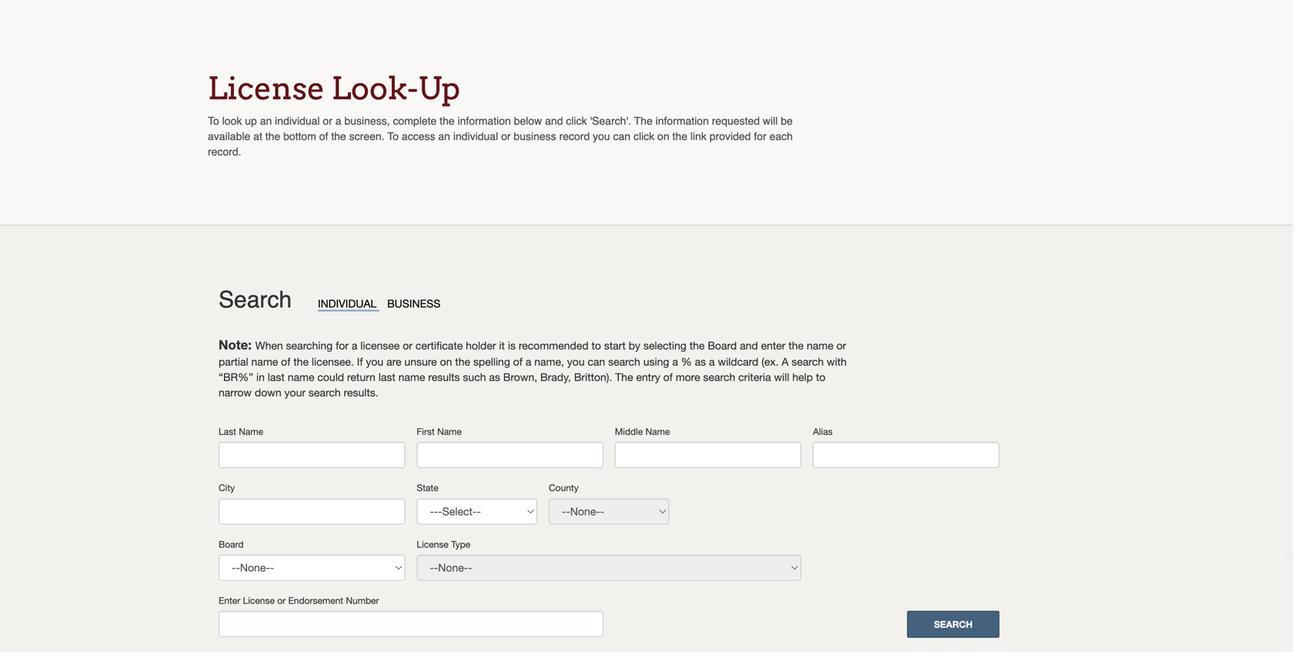 Task type: describe. For each thing, give the bounding box(es) containing it.
Last Name text field
[[219, 442, 405, 468]]

1 vertical spatial an
[[438, 130, 450, 142]]

help
[[793, 371, 813, 383]]

using
[[643, 355, 669, 368]]

1 horizontal spatial to
[[387, 130, 399, 142]]

first
[[417, 426, 435, 437]]

and inside when searching for a licensee or certificate holder it is recommended to start by selecting the board and enter the name or partial name of the licensee. if you are unsure on the spelling of a name, you can search using a % as a wildcard (ex.  a search with "br%" in last name could return last name results such as brown, brady, britton). the entry of more search criteria will help to narrow down your search results.
[[740, 339, 758, 352]]

alias
[[813, 426, 833, 437]]

name down unsure
[[398, 371, 425, 383]]

could
[[317, 371, 344, 383]]

results
[[428, 371, 460, 383]]

by
[[629, 339, 641, 352]]

licensee
[[360, 339, 400, 352]]

spelling
[[473, 355, 510, 368]]

holder
[[466, 339, 496, 352]]

of inside the license look-up to look up an individual or a business, complete the information below and click 'search'. the information requested will be available at the bottom of the screen. to access an individual or business record you can click on the link provided for each record.
[[319, 130, 328, 142]]

licensee.
[[312, 355, 354, 368]]

the left screen.
[[331, 130, 346, 142]]

First Name text field
[[417, 442, 603, 468]]

enter
[[219, 595, 240, 606]]

(ex.
[[762, 355, 779, 368]]

the right at in the top of the page
[[265, 130, 280, 142]]

link
[[691, 130, 707, 142]]

and inside the license look-up to look up an individual or a business, complete the information below and click 'search'. the information requested will be available at the bottom of the screen. to access an individual or business record you can click on the link provided for each record.
[[545, 115, 563, 127]]

screen.
[[349, 130, 385, 142]]

license type
[[417, 539, 471, 549]]

is
[[508, 339, 516, 352]]

when
[[255, 339, 283, 352]]

endorsement
[[288, 595, 343, 606]]

are
[[386, 355, 401, 368]]

britton).
[[574, 371, 612, 383]]

name for first name
[[437, 426, 462, 437]]

individual
[[318, 297, 377, 310]]

can for for
[[588, 355, 605, 368]]

will inside the license look-up to look up an individual or a business, complete the information below and click 'search'. the information requested will be available at the bottom of the screen. to access an individual or business record you can click on the link provided for each record.
[[763, 115, 778, 127]]

more
[[676, 371, 700, 383]]

the down the searching
[[293, 355, 309, 368]]

the inside the license look-up to look up an individual or a business, complete the information below and click 'search'. the information requested will be available at the bottom of the screen. to access an individual or business record you can click on the link provided for each record.
[[634, 115, 653, 127]]

search down wildcard
[[703, 371, 735, 383]]

0 vertical spatial an
[[260, 115, 272, 127]]

name,
[[534, 355, 564, 368]]

a left '%'
[[672, 355, 678, 368]]

middle
[[615, 426, 643, 437]]

search up help
[[792, 355, 824, 368]]

wildcard
[[718, 355, 759, 368]]

0 horizontal spatial as
[[489, 371, 500, 383]]

Enter License or Endorsement Number text field
[[219, 611, 603, 637]]

business,
[[344, 115, 390, 127]]

county
[[549, 482, 579, 493]]

it
[[499, 339, 505, 352]]

business
[[387, 297, 441, 310]]

1 vertical spatial individual
[[453, 130, 498, 142]]

or left endorsement on the left bottom of page
[[277, 595, 286, 606]]

record
[[559, 130, 590, 142]]

up
[[245, 115, 257, 127]]

complete
[[393, 115, 437, 127]]

of down when
[[281, 355, 290, 368]]

name up with at bottom right
[[807, 339, 834, 352]]

enter license or endorsement number
[[219, 595, 379, 606]]

0 horizontal spatial click
[[566, 115, 587, 127]]

0 horizontal spatial you
[[366, 355, 384, 368]]

entry
[[636, 371, 660, 383]]

narrow
[[219, 386, 252, 399]]

up
[[418, 70, 460, 107]]

1 information from the left
[[458, 115, 511, 127]]

enter
[[761, 339, 786, 352]]

available
[[208, 130, 250, 142]]

Alias text field
[[813, 442, 1000, 468]]

down
[[255, 386, 281, 399]]

last name
[[219, 426, 263, 437]]

license for type
[[417, 539, 449, 549]]

search
[[219, 286, 292, 313]]

type
[[451, 539, 471, 549]]

searching
[[286, 339, 333, 352]]

1 last from the left
[[268, 371, 285, 383]]

in
[[256, 371, 265, 383]]

middle name
[[615, 426, 670, 437]]

the inside when searching for a licensee or certificate holder it is recommended to start by selecting the board and enter the name or partial name of the licensee. if you are unsure on the spelling of a name, you can search using a % as a wildcard (ex.  a search with "br%" in last name could return last name results such as brown, brady, britton). the entry of more search criteria will help to narrow down your search results.
[[615, 371, 633, 383]]

requested
[[712, 115, 760, 127]]

for inside when searching for a licensee or certificate holder it is recommended to start by selecting the board and enter the name or partial name of the licensee. if you are unsure on the spelling of a name, you can search using a % as a wildcard (ex.  a search with "br%" in last name could return last name results such as brown, brady, britton). the entry of more search criteria will help to narrow down your search results.
[[336, 339, 349, 352]]

results.
[[344, 386, 378, 399]]

name up in
[[251, 355, 278, 368]]

board inside when searching for a licensee or certificate holder it is recommended to start by selecting the board and enter the name or partial name of the licensee. if you are unsure on the spelling of a name, you can search using a % as a wildcard (ex.  a search with "br%" in last name could return last name results such as brown, brady, britton). the entry of more search criteria will help to narrow down your search results.
[[708, 339, 737, 352]]

the up '%'
[[690, 339, 705, 352]]

2 vertical spatial license
[[243, 595, 275, 606]]

2 last from the left
[[379, 371, 395, 383]]

0 vertical spatial as
[[695, 355, 706, 368]]

or left business, at the top
[[323, 115, 332, 127]]

brown,
[[503, 371, 537, 383]]

provided
[[710, 130, 751, 142]]



Task type: locate. For each thing, give the bounding box(es) containing it.
0 horizontal spatial for
[[336, 339, 349, 352]]

1 horizontal spatial you
[[567, 355, 585, 368]]

1 horizontal spatial can
[[613, 130, 631, 142]]

0 horizontal spatial and
[[545, 115, 563, 127]]

be
[[781, 115, 793, 127]]

name
[[807, 339, 834, 352], [251, 355, 278, 368], [288, 371, 314, 383], [398, 371, 425, 383]]

state
[[417, 482, 439, 493]]

you
[[593, 130, 610, 142], [366, 355, 384, 368], [567, 355, 585, 368]]

bottom
[[283, 130, 316, 142]]

last right in
[[268, 371, 285, 383]]

to
[[592, 339, 601, 352], [816, 371, 826, 383]]

license look-up to look up an individual or a business, complete the information below and click 'search'. the information requested will be available at the bottom of the screen. to access an individual or business record you can click on the link provided for each record.
[[208, 70, 793, 158]]

of down using
[[663, 371, 673, 383]]

1 vertical spatial can
[[588, 355, 605, 368]]

an right the access
[[438, 130, 450, 142]]

certificate
[[416, 339, 463, 352]]

0 vertical spatial will
[[763, 115, 778, 127]]

1 vertical spatial license
[[417, 539, 449, 549]]

1 name from the left
[[239, 426, 263, 437]]

the up a
[[789, 339, 804, 352]]

1 horizontal spatial board
[[708, 339, 737, 352]]

1 horizontal spatial and
[[740, 339, 758, 352]]

business
[[514, 130, 556, 142]]

the
[[634, 115, 653, 127], [615, 371, 633, 383]]

%
[[681, 355, 692, 368]]

a up if
[[352, 339, 357, 352]]

1 horizontal spatial as
[[695, 355, 706, 368]]

look-
[[332, 70, 418, 107]]

you for up
[[593, 130, 610, 142]]

can down 'search'.
[[613, 130, 631, 142]]

0 vertical spatial for
[[754, 130, 767, 142]]

a left business, at the top
[[335, 115, 341, 127]]

individual link
[[318, 297, 380, 311]]

last
[[219, 426, 236, 437]]

look
[[222, 115, 242, 127]]

0 horizontal spatial to
[[592, 339, 601, 352]]

will left the be
[[763, 115, 778, 127]]

2 name from the left
[[437, 426, 462, 437]]

individual right the access
[[453, 130, 498, 142]]

first name
[[417, 426, 462, 437]]

"br%"
[[219, 371, 253, 383]]

0 vertical spatial to
[[208, 115, 219, 127]]

the left "link"
[[673, 130, 688, 142]]

you up britton).
[[567, 355, 585, 368]]

license for look-
[[208, 70, 325, 107]]

and up business
[[545, 115, 563, 127]]

on inside when searching for a licensee or certificate holder it is recommended to start by selecting the board and enter the name or partial name of the licensee. if you are unsure on the spelling of a name, you can search using a % as a wildcard (ex.  a search with "br%" in last name could return last name results such as brown, brady, britton). the entry of more search criteria will help to narrow down your search results.
[[440, 355, 452, 368]]

last
[[268, 371, 285, 383], [379, 371, 395, 383]]

a
[[782, 355, 789, 368]]

1 horizontal spatial click
[[634, 130, 655, 142]]

name right the middle
[[646, 426, 670, 437]]

board up enter
[[219, 539, 244, 549]]

you right if
[[366, 355, 384, 368]]

a right '%'
[[709, 355, 715, 368]]

2 horizontal spatial you
[[593, 130, 610, 142]]

of
[[319, 130, 328, 142], [281, 355, 290, 368], [513, 355, 523, 368], [663, 371, 673, 383]]

for up licensee.
[[336, 339, 349, 352]]

with
[[827, 355, 847, 368]]

on left "link"
[[658, 130, 670, 142]]

of right "bottom"
[[319, 130, 328, 142]]

license
[[208, 70, 325, 107], [417, 539, 449, 549], [243, 595, 275, 606]]

0 horizontal spatial name
[[239, 426, 263, 437]]

0 vertical spatial click
[[566, 115, 587, 127]]

name up 'your'
[[288, 371, 314, 383]]

if
[[357, 355, 363, 368]]

name right the first
[[437, 426, 462, 437]]

license inside the license look-up to look up an individual or a business, complete the information below and click 'search'. the information requested will be available at the bottom of the screen. to access an individual or business record you can click on the link provided for each record.
[[208, 70, 325, 107]]

unsure
[[404, 355, 437, 368]]

as right '%'
[[695, 355, 706, 368]]

can for up
[[613, 130, 631, 142]]

note:
[[219, 337, 255, 352]]

1 horizontal spatial individual
[[453, 130, 498, 142]]

individual business
[[318, 297, 441, 310]]

for
[[754, 130, 767, 142], [336, 339, 349, 352]]

criteria
[[738, 371, 771, 383]]

1 vertical spatial on
[[440, 355, 452, 368]]

return
[[347, 371, 376, 383]]

each
[[770, 130, 793, 142]]

search down could
[[309, 386, 341, 399]]

of up brown,
[[513, 355, 523, 368]]

0 vertical spatial can
[[613, 130, 631, 142]]

below
[[514, 115, 542, 127]]

to left the access
[[387, 130, 399, 142]]

0 vertical spatial individual
[[275, 115, 320, 127]]

1 horizontal spatial information
[[656, 115, 709, 127]]

Middle Name text field
[[615, 442, 802, 468]]

last down are at the left bottom of page
[[379, 371, 395, 383]]

1 vertical spatial board
[[219, 539, 244, 549]]

an right up
[[260, 115, 272, 127]]

click up record on the top of page
[[566, 115, 587, 127]]

record.
[[208, 145, 241, 158]]

information
[[458, 115, 511, 127], [656, 115, 709, 127]]

0 horizontal spatial can
[[588, 355, 605, 368]]

0 vertical spatial to
[[592, 339, 601, 352]]

2 information from the left
[[656, 115, 709, 127]]

or up with at bottom right
[[837, 339, 846, 352]]

the left entry
[[615, 371, 633, 383]]

1 vertical spatial for
[[336, 339, 349, 352]]

board
[[708, 339, 737, 352], [219, 539, 244, 549]]

3 name from the left
[[646, 426, 670, 437]]

1 horizontal spatial on
[[658, 130, 670, 142]]

an
[[260, 115, 272, 127], [438, 130, 450, 142]]

such
[[463, 371, 486, 383]]

name for middle name
[[646, 426, 670, 437]]

at
[[253, 130, 262, 142]]

can
[[613, 130, 631, 142], [588, 355, 605, 368]]

a up brown,
[[526, 355, 531, 368]]

1 horizontal spatial to
[[816, 371, 826, 383]]

a
[[335, 115, 341, 127], [352, 339, 357, 352], [526, 355, 531, 368], [672, 355, 678, 368], [709, 355, 715, 368]]

to left start
[[592, 339, 601, 352]]

name for last name
[[239, 426, 263, 437]]

0 horizontal spatial the
[[615, 371, 633, 383]]

on up results
[[440, 355, 452, 368]]

partial
[[219, 355, 248, 368]]

0 vertical spatial on
[[658, 130, 670, 142]]

can inside the license look-up to look up an individual or a business, complete the information below and click 'search'. the information requested will be available at the bottom of the screen. to access an individual or business record you can click on the link provided for each record.
[[613, 130, 631, 142]]

start
[[604, 339, 626, 352]]

the
[[440, 115, 455, 127], [265, 130, 280, 142], [331, 130, 346, 142], [673, 130, 688, 142], [690, 339, 705, 352], [789, 339, 804, 352], [293, 355, 309, 368], [455, 355, 470, 368]]

1 horizontal spatial name
[[437, 426, 462, 437]]

access
[[402, 130, 435, 142]]

can inside when searching for a licensee or certificate holder it is recommended to start by selecting the board and enter the name or partial name of the licensee. if you are unsure on the spelling of a name, you can search using a % as a wildcard (ex.  a search with "br%" in last name could return last name results such as brown, brady, britton). the entry of more search criteria will help to narrow down your search results.
[[588, 355, 605, 368]]

the up such
[[455, 355, 470, 368]]

board up wildcard
[[708, 339, 737, 352]]

1 vertical spatial and
[[740, 339, 758, 352]]

0 horizontal spatial board
[[219, 539, 244, 549]]

you down 'search'.
[[593, 130, 610, 142]]

will inside when searching for a licensee or certificate holder it is recommended to start by selecting the board and enter the name or partial name of the licensee. if you are unsure on the spelling of a name, you can search using a % as a wildcard (ex.  a search with "br%" in last name could return last name results such as brown, brady, britton). the entry of more search criteria will help to narrow down your search results.
[[774, 371, 790, 383]]

0 horizontal spatial to
[[208, 115, 219, 127]]

individual up "bottom"
[[275, 115, 320, 127]]

for inside the license look-up to look up an individual or a business, complete the information below and click 'search'. the information requested will be available at the bottom of the screen. to access an individual or business record you can click on the link provided for each record.
[[754, 130, 767, 142]]

to left look
[[208, 115, 219, 127]]

1 vertical spatial click
[[634, 130, 655, 142]]

0 vertical spatial the
[[634, 115, 653, 127]]

City text field
[[219, 498, 405, 524]]

click left "link"
[[634, 130, 655, 142]]

1 vertical spatial to
[[387, 130, 399, 142]]

1 vertical spatial the
[[615, 371, 633, 383]]

a inside the license look-up to look up an individual or a business, complete the information below and click 'search'. the information requested will be available at the bottom of the screen. to access an individual or business record you can click on the link provided for each record.
[[335, 115, 341, 127]]

and
[[545, 115, 563, 127], [740, 339, 758, 352]]

number
[[346, 595, 379, 606]]

0 vertical spatial and
[[545, 115, 563, 127]]

to right help
[[816, 371, 826, 383]]

1 horizontal spatial an
[[438, 130, 450, 142]]

will down a
[[774, 371, 790, 383]]

1 horizontal spatial last
[[379, 371, 395, 383]]

license left type
[[417, 539, 449, 549]]

license right enter
[[243, 595, 275, 606]]

the right 'complete'
[[440, 115, 455, 127]]

information left below
[[458, 115, 511, 127]]

0 horizontal spatial information
[[458, 115, 511, 127]]

or left business
[[501, 130, 511, 142]]

0 horizontal spatial individual
[[275, 115, 320, 127]]

business link
[[387, 297, 441, 310]]

1 horizontal spatial the
[[634, 115, 653, 127]]

you inside the license look-up to look up an individual or a business, complete the information below and click 'search'. the information requested will be available at the bottom of the screen. to access an individual or business record you can click on the link provided for each record.
[[593, 130, 610, 142]]

recommended
[[519, 339, 589, 352]]

search down start
[[608, 355, 640, 368]]

selecting
[[644, 339, 687, 352]]

on inside the license look-up to look up an individual or a business, complete the information below and click 'search'. the information requested will be available at the bottom of the screen. to access an individual or business record you can click on the link provided for each record.
[[658, 130, 670, 142]]

license up up
[[208, 70, 325, 107]]

for left each
[[754, 130, 767, 142]]

name right last
[[239, 426, 263, 437]]

you for for
[[567, 355, 585, 368]]

None button
[[907, 611, 1000, 638]]

the right 'search'.
[[634, 115, 653, 127]]

as down spelling
[[489, 371, 500, 383]]

information up "link"
[[656, 115, 709, 127]]

0 horizontal spatial on
[[440, 355, 452, 368]]

'search'.
[[590, 115, 631, 127]]

0 horizontal spatial an
[[260, 115, 272, 127]]

will
[[763, 115, 778, 127], [774, 371, 790, 383]]

2 horizontal spatial name
[[646, 426, 670, 437]]

your
[[284, 386, 306, 399]]

0 vertical spatial license
[[208, 70, 325, 107]]

city
[[219, 482, 235, 493]]

or up unsure
[[403, 339, 413, 352]]

on
[[658, 130, 670, 142], [440, 355, 452, 368]]

to
[[208, 115, 219, 127], [387, 130, 399, 142]]

when searching for a licensee or certificate holder it is recommended to start by selecting the board and enter the name or partial name of the licensee. if you are unsure on the spelling of a name, you can search using a % as a wildcard (ex.  a search with "br%" in last name could return last name results such as brown, brady, britton). the entry of more search criteria will help to narrow down your search results.
[[219, 339, 847, 399]]

name
[[239, 426, 263, 437], [437, 426, 462, 437], [646, 426, 670, 437]]

and up wildcard
[[740, 339, 758, 352]]

can up britton).
[[588, 355, 605, 368]]

1 vertical spatial will
[[774, 371, 790, 383]]

1 vertical spatial to
[[816, 371, 826, 383]]

1 vertical spatial as
[[489, 371, 500, 383]]

brady,
[[540, 371, 571, 383]]

or
[[323, 115, 332, 127], [501, 130, 511, 142], [403, 339, 413, 352], [837, 339, 846, 352], [277, 595, 286, 606]]

0 vertical spatial board
[[708, 339, 737, 352]]

search
[[608, 355, 640, 368], [792, 355, 824, 368], [703, 371, 735, 383], [309, 386, 341, 399]]

0 horizontal spatial last
[[268, 371, 285, 383]]

1 horizontal spatial for
[[754, 130, 767, 142]]



Task type: vqa. For each thing, say whether or not it's contained in the screenshot.
the right THE A
no



